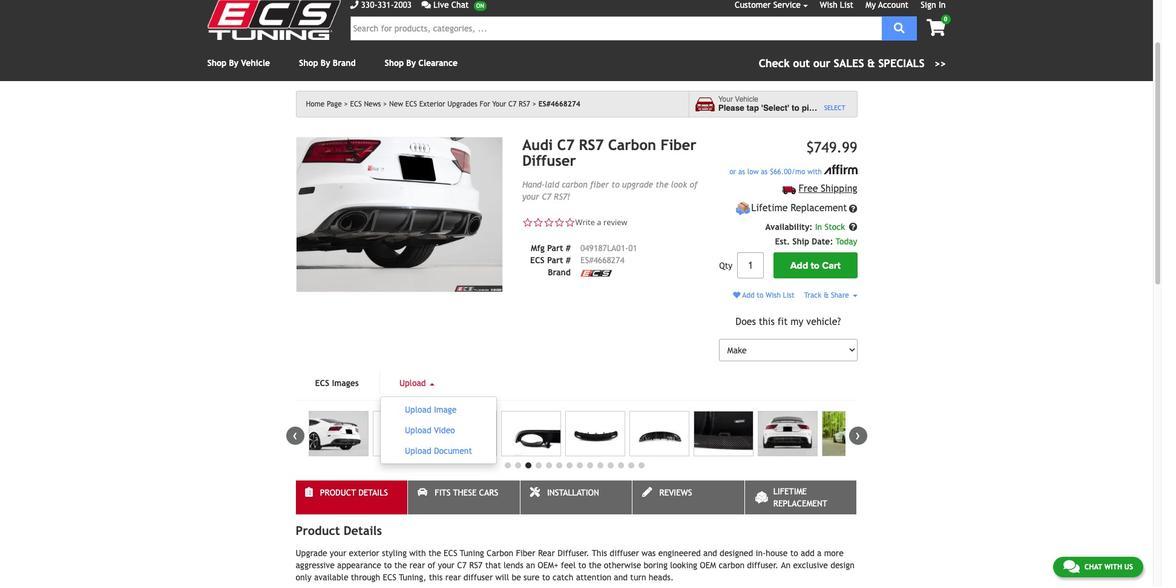 Task type: locate. For each thing, give the bounding box(es) containing it.
free shipping image
[[783, 186, 796, 194]]

1 vertical spatial with
[[409, 549, 426, 558]]

my account
[[866, 0, 909, 10]]

exterior
[[419, 100, 445, 108]]

# up es# 4668274 brand
[[566, 244, 571, 253]]

2 vertical spatial rs7
[[469, 561, 483, 571]]

as left $
[[761, 168, 768, 176]]

laid
[[545, 180, 560, 189]]

0 vertical spatial rear
[[410, 561, 425, 571]]

1 vertical spatial fiber
[[516, 549, 536, 558]]

1 horizontal spatial this
[[759, 316, 775, 328]]

2 # from the top
[[566, 256, 571, 265]]

rear up tuning,
[[410, 561, 425, 571]]

1 horizontal spatial with
[[808, 168, 822, 176]]

add right heart image
[[743, 291, 755, 300]]

empty star image
[[523, 217, 533, 228], [533, 217, 544, 228], [565, 217, 576, 228]]

1 vertical spatial part
[[547, 256, 563, 265]]

upload up upload image
[[400, 379, 429, 388]]

replacement
[[791, 202, 847, 214], [774, 499, 828, 509]]

4668274
[[594, 256, 625, 265]]

0 vertical spatial add
[[791, 260, 809, 272]]

ecs left tuning,
[[383, 573, 397, 583]]

2 empty star image from the left
[[533, 217, 544, 228]]

lifetime replacement up availability: in stock
[[752, 202, 847, 214]]

c7 right for
[[509, 100, 517, 108]]

product details
[[320, 488, 388, 498], [296, 524, 382, 538]]

2 shop from the left
[[299, 58, 318, 68]]

0 horizontal spatial with
[[409, 549, 426, 558]]

c7 right audi
[[557, 136, 575, 153]]

0 horizontal spatial fiber
[[516, 549, 536, 558]]

1 vertical spatial replacement
[[774, 499, 828, 509]]

0 horizontal spatial chat
[[452, 0, 469, 10]]

2 horizontal spatial with
[[1105, 563, 1123, 572]]

as
[[739, 168, 745, 176], [761, 168, 768, 176]]

c7 inside upgrade your exterior styling with the ecs tuning carbon fiber rear diffuser. this diffuser was engineered and designed in-house to add a more aggressive appearance to the rear of your c7 rs7 that lends an oem+ feel to the otherwise boring looking oem carbon diffuser. an exclusive design only available through ecs tuning, this rear diffuser will be sure to catch attention and turn heads.
[[457, 561, 467, 571]]

est. ship date: today
[[775, 237, 858, 247]]

0 vertical spatial a
[[821, 104, 826, 113]]

this right tuning,
[[429, 573, 443, 583]]

list left track
[[783, 291, 795, 300]]

es#4668274 - 049187la01-01 - audi c7 rs7 carbon fiber diffuser - hand-laid carbon fiber to upgrade the look of your c7 rs7! - ecs - audi image
[[296, 137, 503, 293], [309, 411, 369, 457], [373, 411, 433, 457], [437, 411, 497, 457], [501, 411, 561, 457], [565, 411, 625, 457], [629, 411, 690, 457], [694, 411, 754, 457], [758, 411, 818, 457], [822, 411, 882, 457]]

0 horizontal spatial vehicle
[[241, 58, 270, 68]]

a inside upgrade your exterior styling with the ecs tuning carbon fiber rear diffuser. this diffuser was engineered and designed in-house to add a more aggressive appearance to the rear of your c7 rs7 that lends an oem+ feel to the otherwise boring looking oem carbon diffuser. an exclusive design only available through ecs tuning, this rear diffuser will be sure to catch attention and turn heads.
[[818, 549, 822, 558]]

replacement up add
[[774, 499, 828, 509]]

add down ship
[[791, 260, 809, 272]]

2 as from the left
[[761, 168, 768, 176]]

a right "pick"
[[821, 104, 826, 113]]

0 vertical spatial in
[[939, 0, 946, 10]]

#
[[566, 244, 571, 253], [566, 256, 571, 265]]

fits these cars
[[435, 488, 498, 498]]

upload for upload video
[[405, 426, 432, 436]]

c7 down laid
[[542, 192, 552, 202]]

upload down upload video
[[405, 446, 432, 456]]

1 horizontal spatial vehicle
[[735, 95, 759, 103]]

1 vertical spatial add
[[743, 291, 755, 300]]

0 vertical spatial carbon
[[608, 136, 657, 153]]

c7 inside audi c7 rs7 carbon fiber diffuser
[[557, 136, 575, 153]]

0 horizontal spatial diffuser
[[464, 573, 493, 583]]

by down the ecs tuning image
[[229, 58, 239, 68]]

diffuser down that
[[464, 573, 493, 583]]

2 horizontal spatial your
[[523, 192, 540, 202]]

0 vertical spatial chat
[[452, 0, 469, 10]]

1 horizontal spatial shop
[[299, 58, 318, 68]]

styling
[[382, 549, 407, 558]]

1 vertical spatial and
[[614, 573, 628, 583]]

chat right "live"
[[452, 0, 469, 10]]

part inside 049187la01-01 ecs part #
[[547, 256, 563, 265]]

0 horizontal spatial shop
[[207, 58, 227, 68]]

None text field
[[738, 253, 764, 279]]

1 vertical spatial &
[[824, 291, 829, 300]]

0 vertical spatial this
[[759, 316, 775, 328]]

0 horizontal spatial by
[[229, 58, 239, 68]]

please
[[719, 104, 745, 113]]

1 horizontal spatial brand
[[548, 268, 571, 278]]

to down oem+ in the left bottom of the page
[[542, 573, 550, 583]]

0 horizontal spatial of
[[428, 561, 436, 571]]

upload image
[[405, 405, 457, 415]]

heads.
[[649, 573, 674, 583]]

shop for shop by vehicle
[[207, 58, 227, 68]]

lifetime replacement up add
[[774, 487, 828, 509]]

cars
[[479, 488, 498, 498]]

menu containing upload image
[[380, 397, 497, 465]]

330-331-2003
[[361, 0, 412, 10]]

news
[[364, 100, 381, 108]]

boring
[[644, 561, 668, 571]]

shop by brand link
[[299, 58, 356, 68]]

0 horizontal spatial rs7
[[469, 561, 483, 571]]

diffuser
[[523, 152, 576, 169]]

c7 inside hand-laid carbon fiber to upgrade the look of your c7 rs7!
[[542, 192, 552, 202]]

2 by from the left
[[321, 58, 330, 68]]

to right fiber
[[612, 180, 620, 189]]

1 vertical spatial in
[[816, 222, 823, 232]]

aggressive
[[296, 561, 335, 571]]

upgrade
[[296, 549, 327, 558]]

reviews link
[[633, 481, 745, 515]]

331-
[[378, 0, 394, 10]]

1 horizontal spatial list
[[840, 0, 854, 10]]

empty star image up mfg part #
[[544, 217, 554, 228]]

upgrade your exterior styling with the ecs tuning carbon fiber rear diffuser. this diffuser was engineered and designed in-house to add a more aggressive appearance to the rear of your c7 rs7 that lends an oem+ feel to the otherwise boring looking oem carbon diffuser. an exclusive design only available through ecs tuning, this rear diffuser will be sure to catch attention and turn heads.
[[296, 549, 855, 583]]

0 vertical spatial lifetime replacement
[[752, 202, 847, 214]]

video
[[434, 426, 455, 436]]

0 vertical spatial replacement
[[791, 202, 847, 214]]

free shipping
[[799, 183, 858, 195]]

shop for shop by brand
[[299, 58, 318, 68]]

share
[[831, 291, 850, 300]]

vehicle up tap
[[735, 95, 759, 103]]

this product is lifetime replacement eligible image
[[736, 201, 751, 216]]

1 shop from the left
[[207, 58, 227, 68]]

2 vertical spatial your
[[438, 561, 455, 571]]

the up attention at the bottom of the page
[[589, 561, 602, 571]]

2 horizontal spatial by
[[407, 58, 416, 68]]

these
[[453, 488, 477, 498]]

upload inside the upload image link
[[405, 405, 432, 415]]

1 vertical spatial carbon
[[487, 549, 514, 558]]

hand-laid carbon fiber to upgrade the look of your c7 rs7!
[[523, 180, 698, 202]]

in right sign
[[939, 0, 946, 10]]

0 vertical spatial part
[[547, 244, 563, 253]]

carbon inside upgrade your exterior styling with the ecs tuning carbon fiber rear diffuser. this diffuser was engineered and designed in-house to add a more aggressive appearance to the rear of your c7 rs7 that lends an oem+ feel to the otherwise boring looking oem carbon diffuser. an exclusive design only available through ecs tuning, this rear diffuser will be sure to catch attention and turn heads.
[[487, 549, 514, 558]]

ecs down mfg
[[530, 256, 545, 265]]

1 vertical spatial carbon
[[719, 561, 745, 571]]

turn
[[631, 573, 647, 583]]

# inside 049187la01-01 ecs part #
[[566, 256, 571, 265]]

sign in
[[921, 0, 946, 10]]

account
[[879, 0, 909, 10]]

feel
[[561, 561, 576, 571]]

chat inside chat with us link
[[1085, 563, 1103, 572]]

rs7 left es#4668274 at the left of page
[[519, 100, 531, 108]]

only
[[296, 573, 312, 583]]

by left clearance
[[407, 58, 416, 68]]

diffuser up otherwise
[[610, 549, 639, 558]]

write
[[576, 217, 595, 228]]

specials
[[879, 57, 925, 70]]

ecs left news on the top
[[350, 100, 362, 108]]

carbon inside hand-laid carbon fiber to upgrade the look of your c7 rs7!
[[562, 180, 588, 189]]

my
[[866, 0, 876, 10]]

otherwise
[[604, 561, 641, 571]]

a right add
[[818, 549, 822, 558]]

brand up page
[[333, 58, 356, 68]]

1 horizontal spatial fiber
[[661, 136, 697, 153]]

search image
[[894, 22, 905, 33]]

upload document
[[405, 446, 472, 456]]

&
[[868, 57, 875, 70], [824, 291, 829, 300]]

0 horizontal spatial wish
[[766, 291, 781, 300]]

1 by from the left
[[229, 58, 239, 68]]

chat inside live chat link
[[452, 0, 469, 10]]

1 vertical spatial your
[[330, 549, 347, 558]]

customer service button
[[735, 0, 808, 12]]

your up appearance
[[330, 549, 347, 558]]

comments image
[[1064, 560, 1080, 574]]

upload inside upload video link
[[405, 426, 432, 436]]

2 horizontal spatial shop
[[385, 58, 404, 68]]

as right "or"
[[739, 168, 745, 176]]

rs7 up fiber
[[579, 136, 604, 153]]

your down 'hand-' in the left top of the page
[[523, 192, 540, 202]]

a right write
[[597, 217, 602, 228]]

engineered
[[659, 549, 701, 558]]

chat right comments image
[[1085, 563, 1103, 572]]

or
[[730, 168, 737, 176]]

1 vertical spatial chat
[[1085, 563, 1103, 572]]

0 horizontal spatial your
[[330, 549, 347, 558]]

your
[[719, 95, 733, 103], [493, 100, 506, 108]]

add inside 'add to cart' button
[[791, 260, 809, 272]]

1 horizontal spatial diffuser
[[610, 549, 639, 558]]

brand inside es# 4668274 brand
[[548, 268, 571, 278]]

by up home page 'link'
[[321, 58, 330, 68]]

menu
[[380, 397, 497, 465]]

3 shop from the left
[[385, 58, 404, 68]]

part right mfg
[[547, 244, 563, 253]]

my account link
[[866, 0, 909, 10]]

0 vertical spatial fiber
[[661, 136, 697, 153]]

chat with us
[[1085, 563, 1134, 572]]

to left "pick"
[[792, 104, 800, 113]]

to inside hand-laid carbon fiber to upgrade the look of your c7 rs7!
[[612, 180, 620, 189]]

1 horizontal spatial of
[[690, 180, 698, 189]]

2 empty star image from the left
[[554, 217, 565, 228]]

home page link
[[306, 100, 348, 108]]

in for sign
[[939, 0, 946, 10]]

2 vertical spatial a
[[818, 549, 822, 558]]

carbon up upgrade
[[608, 136, 657, 153]]

stock
[[825, 222, 846, 232]]

the down styling
[[395, 561, 407, 571]]

0 vertical spatial vehicle
[[241, 58, 270, 68]]

3 by from the left
[[407, 58, 416, 68]]

1 empty star image from the left
[[544, 217, 554, 228]]

brand
[[333, 58, 356, 68], [548, 268, 571, 278]]

1 horizontal spatial rear
[[446, 573, 461, 583]]

the left tuning
[[429, 549, 441, 558]]

carbon
[[608, 136, 657, 153], [487, 549, 514, 558]]

list left my
[[840, 0, 854, 10]]

1 vertical spatial rs7
[[579, 136, 604, 153]]

1 horizontal spatial and
[[704, 549, 718, 558]]

1 horizontal spatial in
[[939, 0, 946, 10]]

0 horizontal spatial rear
[[410, 561, 425, 571]]

c7 down tuning
[[457, 561, 467, 571]]

with left the us
[[1105, 563, 1123, 572]]

with right styling
[[409, 549, 426, 558]]

empty star image
[[544, 217, 554, 228], [554, 217, 565, 228]]

my
[[791, 316, 804, 328]]

your up please
[[719, 95, 733, 103]]

1 horizontal spatial as
[[761, 168, 768, 176]]

01
[[629, 244, 638, 253]]

hand-
[[523, 180, 545, 189]]

part down mfg part #
[[547, 256, 563, 265]]

a
[[821, 104, 826, 113], [597, 217, 602, 228], [818, 549, 822, 558]]

1 horizontal spatial &
[[868, 57, 875, 70]]

1 vertical spatial product
[[296, 524, 340, 538]]

1 vertical spatial vehicle
[[735, 95, 759, 103]]

through
[[351, 573, 380, 583]]

0 horizontal spatial add
[[743, 291, 755, 300]]

and down otherwise
[[614, 573, 628, 583]]

rs7
[[519, 100, 531, 108], [579, 136, 604, 153], [469, 561, 483, 571]]

shop by clearance link
[[385, 58, 458, 68]]

rs7 inside upgrade your exterior styling with the ecs tuning carbon fiber rear diffuser. this diffuser was engineered and designed in-house to add a more aggressive appearance to the rear of your c7 rs7 that lends an oem+ feel to the otherwise boring looking oem carbon diffuser. an exclusive design only available through ecs tuning, this rear diffuser will be sure to catch attention and turn heads.
[[469, 561, 483, 571]]

question circle image
[[849, 205, 858, 213]]

vehicle down the ecs tuning image
[[241, 58, 270, 68]]

this left fit
[[759, 316, 775, 328]]

brand down mfg part #
[[548, 268, 571, 278]]

2 part from the top
[[547, 256, 563, 265]]

of
[[690, 180, 698, 189], [428, 561, 436, 571]]

1 horizontal spatial carbon
[[608, 136, 657, 153]]

upload inside upload dropdown button
[[400, 379, 429, 388]]

vehicle inside your vehicle please tap 'select' to pick a vehicle
[[735, 95, 759, 103]]

carbon up the rs7!
[[562, 180, 588, 189]]

1 vertical spatial of
[[428, 561, 436, 571]]

in up est. ship date: today
[[816, 222, 823, 232]]

0 vertical spatial brand
[[333, 58, 356, 68]]

'select'
[[762, 104, 790, 113]]

& right track
[[824, 291, 829, 300]]

upload down upload image
[[405, 426, 432, 436]]

ecs tuning image
[[207, 0, 341, 40]]

0 vertical spatial wish
[[820, 0, 838, 10]]

brand for shop by brand
[[333, 58, 356, 68]]

tap
[[747, 104, 759, 113]]

& for sales
[[868, 57, 875, 70]]

designed in-
[[720, 549, 766, 558]]

upload video
[[405, 426, 455, 436]]

track & share button
[[805, 291, 858, 300]]

0 horizontal spatial in
[[816, 222, 823, 232]]

the left 'look'
[[656, 180, 669, 189]]

1 horizontal spatial carbon
[[719, 561, 745, 571]]

0 horizontal spatial as
[[739, 168, 745, 176]]

customer service
[[735, 0, 801, 10]]

0 vertical spatial carbon
[[562, 180, 588, 189]]

and up oem
[[704, 549, 718, 558]]

wish right service
[[820, 0, 838, 10]]

part
[[547, 244, 563, 253], [547, 256, 563, 265]]

0 vertical spatial &
[[868, 57, 875, 70]]

to left cart
[[811, 260, 820, 272]]

fiber up 'look'
[[661, 136, 697, 153]]

comments image
[[422, 1, 431, 9]]

0 vertical spatial with
[[808, 168, 822, 176]]

live chat
[[434, 0, 469, 10]]

1 empty star image from the left
[[523, 217, 533, 228]]

fiber inside audi c7 rs7 carbon fiber diffuser
[[661, 136, 697, 153]]

lifetime replacement
[[752, 202, 847, 214], [774, 487, 828, 509]]

1 vertical spatial details
[[344, 524, 382, 538]]

list
[[840, 0, 854, 10], [783, 291, 795, 300]]

1 vertical spatial wish
[[766, 291, 781, 300]]

carbon down designed in-
[[719, 561, 745, 571]]

upload up upload video
[[405, 405, 432, 415]]

1 vertical spatial brand
[[548, 268, 571, 278]]

c7
[[509, 100, 517, 108], [557, 136, 575, 153], [542, 192, 552, 202], [457, 561, 467, 571]]

carbon inside upgrade your exterior styling with the ecs tuning carbon fiber rear diffuser. this diffuser was engineered and designed in-house to add a more aggressive appearance to the rear of your c7 rs7 that lends an oem+ feel to the otherwise boring looking oem carbon diffuser. an exclusive design only available through ecs tuning, this rear diffuser will be sure to catch attention and turn heads.
[[719, 561, 745, 571]]

& right sales on the right top
[[868, 57, 875, 70]]

0 vertical spatial your
[[523, 192, 540, 202]]

0 horizontal spatial carbon
[[487, 549, 514, 558]]

0 horizontal spatial &
[[824, 291, 829, 300]]

0 horizontal spatial and
[[614, 573, 628, 583]]

replacement down free shipping
[[791, 202, 847, 214]]

design
[[831, 561, 855, 571]]

rear down tuning
[[446, 573, 461, 583]]

& for track
[[824, 291, 829, 300]]

tuning,
[[399, 573, 427, 583]]

0 vertical spatial diffuser
[[610, 549, 639, 558]]

2 vertical spatial with
[[1105, 563, 1123, 572]]

your right for
[[493, 100, 506, 108]]

1 vertical spatial list
[[783, 291, 795, 300]]

1 horizontal spatial your
[[719, 95, 733, 103]]

carbon up that
[[487, 549, 514, 558]]

low
[[748, 168, 759, 176]]

fiber
[[661, 136, 697, 153], [516, 549, 536, 558]]

your left that
[[438, 561, 455, 571]]

sure
[[524, 573, 540, 583]]

with right /mo
[[808, 168, 822, 176]]

049187la01-
[[581, 244, 629, 253]]

0 horizontal spatial this
[[429, 573, 443, 583]]

tuning
[[460, 549, 484, 558]]

upload inside 'upload document' link
[[405, 446, 432, 456]]

1 vertical spatial #
[[566, 256, 571, 265]]

rs7 down tuning
[[469, 561, 483, 571]]

1 vertical spatial this
[[429, 573, 443, 583]]

empty star image left write
[[554, 217, 565, 228]]

upload for upload image
[[405, 405, 432, 415]]

wish up fit
[[766, 291, 781, 300]]

# left es#
[[566, 256, 571, 265]]

2 horizontal spatial rs7
[[579, 136, 604, 153]]

the inside hand-laid carbon fiber to upgrade the look of your c7 rs7!
[[656, 180, 669, 189]]

fiber up "an"
[[516, 549, 536, 558]]

1 horizontal spatial add
[[791, 260, 809, 272]]



Task type: vqa. For each thing, say whether or not it's contained in the screenshot.
"classified"
no



Task type: describe. For each thing, give the bounding box(es) containing it.
shop for shop by clearance
[[385, 58, 404, 68]]

ecs inside 049187la01-01 ecs part #
[[530, 256, 545, 265]]

clearance
[[419, 58, 458, 68]]

1 horizontal spatial wish
[[820, 0, 838, 10]]

0 vertical spatial and
[[704, 549, 718, 558]]

sign
[[921, 0, 937, 10]]

0 vertical spatial list
[[840, 0, 854, 10]]

brand for es# 4668274 brand
[[548, 268, 571, 278]]

es#4668274
[[539, 100, 581, 108]]

ecs images
[[315, 379, 359, 388]]

image
[[434, 405, 457, 415]]

live
[[434, 0, 449, 10]]

an
[[526, 561, 535, 571]]

shop by vehicle link
[[207, 58, 270, 68]]

appearance
[[337, 561, 381, 571]]

›
[[856, 427, 861, 443]]

your inside your vehicle please tap 'select' to pick a vehicle
[[719, 95, 733, 103]]

your inside hand-laid carbon fiber to upgrade the look of your c7 rs7!
[[523, 192, 540, 202]]

upload video link
[[386, 423, 492, 439]]

1 vertical spatial lifetime
[[774, 487, 807, 497]]

be
[[512, 573, 521, 583]]

by for vehicle
[[229, 58, 239, 68]]

Search text field
[[350, 16, 882, 41]]

a inside your vehicle please tap 'select' to pick a vehicle
[[821, 104, 826, 113]]

chat with us link
[[1054, 557, 1144, 578]]

write a review link
[[576, 217, 628, 228]]

1 vertical spatial product details
[[296, 524, 382, 538]]

to right feel
[[579, 561, 587, 571]]

330-331-2003 link
[[350, 0, 412, 12]]

upload image link
[[386, 402, 492, 418]]

1 horizontal spatial rs7
[[519, 100, 531, 108]]

attention
[[576, 573, 612, 583]]

question circle image
[[849, 223, 858, 231]]

in for availability:
[[816, 222, 823, 232]]

wish list link
[[820, 0, 854, 10]]

749.99
[[814, 139, 858, 156]]

house
[[766, 549, 788, 558]]

add
[[801, 549, 815, 558]]

installation
[[547, 488, 599, 498]]

or as low as $66.00/mo with  - affirm financing (opens in modal) element
[[720, 165, 858, 178]]

1 # from the top
[[566, 244, 571, 253]]

availability: in stock
[[766, 222, 848, 232]]

new ecs exterior upgrades for your c7 rs7 link
[[389, 100, 537, 108]]

your vehicle please tap 'select' to pick a vehicle
[[719, 95, 856, 113]]

by for brand
[[321, 58, 330, 68]]

vehicle?
[[807, 316, 841, 328]]

0 vertical spatial details
[[359, 488, 388, 498]]

to left add
[[791, 549, 799, 558]]

1 vertical spatial lifetime replacement
[[774, 487, 828, 509]]

1 vertical spatial diffuser
[[464, 573, 493, 583]]

of inside upgrade your exterior styling with the ecs tuning carbon fiber rear diffuser. this diffuser was engineered and designed in-house to add a more aggressive appearance to the rear of your c7 rs7 that lends an oem+ feel to the otherwise boring looking oem carbon diffuser. an exclusive design only available through ecs tuning, this rear diffuser will be sure to catch attention and turn heads.
[[428, 561, 436, 571]]

wish list
[[820, 0, 854, 10]]

mfg part #
[[531, 244, 571, 253]]

‹ link
[[286, 427, 304, 445]]

will
[[496, 573, 509, 583]]

sales & specials link
[[759, 55, 946, 71]]

add to wish list link
[[733, 291, 795, 300]]

fits these cars link
[[408, 481, 520, 515]]

home page
[[306, 100, 342, 108]]

es#
[[581, 256, 594, 265]]

customer
[[735, 0, 771, 10]]

upload for upload
[[400, 379, 429, 388]]

fiber inside upgrade your exterior styling with the ecs tuning carbon fiber rear diffuser. this diffuser was engineered and designed in-house to add a more aggressive appearance to the rear of your c7 rs7 that lends an oem+ feel to the otherwise boring looking oem carbon diffuser. an exclusive design only available through ecs tuning, this rear diffuser will be sure to catch attention and turn heads.
[[516, 549, 536, 558]]

ecs right new
[[406, 100, 417, 108]]

1 vertical spatial rear
[[446, 573, 461, 583]]

sign in link
[[921, 0, 946, 10]]

this inside upgrade your exterior styling with the ecs tuning carbon fiber rear diffuser. this diffuser was engineered and designed in-house to add a more aggressive appearance to the rear of your c7 rs7 that lends an oem+ feel to the otherwise boring looking oem carbon diffuser. an exclusive design only available through ecs tuning, this rear diffuser will be sure to catch attention and turn heads.
[[429, 573, 443, 583]]

or as low as $ 66.00 /mo with
[[730, 168, 824, 176]]

1 as from the left
[[739, 168, 745, 176]]

us
[[1125, 563, 1134, 572]]

sales & specials
[[834, 57, 925, 70]]

to inside button
[[811, 260, 820, 272]]

audi c7 rs7 carbon fiber diffuser
[[523, 136, 697, 169]]

new
[[389, 100, 403, 108]]

looking
[[670, 561, 698, 571]]

0 horizontal spatial list
[[783, 291, 795, 300]]

with inside upgrade your exterior styling with the ecs tuning carbon fiber rear diffuser. this diffuser was engineered and designed in-house to add a more aggressive appearance to the rear of your c7 rs7 that lends an oem+ feel to the otherwise boring looking oem carbon diffuser. an exclusive design only available through ecs tuning, this rear diffuser will be sure to catch attention and turn heads.
[[409, 549, 426, 558]]

shopping cart image
[[927, 19, 946, 36]]

new ecs exterior upgrades for your c7 rs7
[[389, 100, 531, 108]]

heart image
[[733, 292, 741, 299]]

ecs left "images"
[[315, 379, 330, 388]]

oem
[[700, 561, 716, 571]]

ecs news
[[350, 100, 381, 108]]

3 empty star image from the left
[[565, 217, 576, 228]]

add to cart
[[791, 260, 841, 272]]

upload for upload document
[[405, 446, 432, 456]]

by for clearance
[[407, 58, 416, 68]]

rear
[[538, 549, 555, 558]]

exclusive
[[794, 561, 828, 571]]

add for add to wish list
[[743, 291, 755, 300]]

track & share
[[805, 291, 852, 300]]

ecs left tuning
[[444, 549, 458, 558]]

pick
[[802, 104, 819, 113]]

does this fit my vehicle?
[[736, 316, 841, 328]]

carbon inside audi c7 rs7 carbon fiber diffuser
[[608, 136, 657, 153]]

ecs image
[[581, 270, 612, 277]]

qty
[[720, 261, 733, 271]]

0 vertical spatial product
[[320, 488, 356, 498]]

0 vertical spatial lifetime
[[752, 202, 788, 214]]

installation link
[[521, 481, 632, 515]]

select link
[[825, 103, 846, 113]]

product details link
[[296, 481, 408, 515]]

more
[[825, 549, 844, 558]]

cart
[[822, 260, 841, 272]]

to down styling
[[384, 561, 392, 571]]

add for add to cart
[[791, 260, 809, 272]]

audi
[[523, 136, 553, 153]]

0 vertical spatial product details
[[320, 488, 388, 498]]

ship
[[793, 237, 810, 247]]

049187la01-01 ecs part #
[[530, 244, 638, 265]]

available
[[314, 573, 349, 583]]

home
[[306, 100, 325, 108]]

upload button
[[380, 371, 454, 396]]

to inside your vehicle please tap 'select' to pick a vehicle
[[792, 104, 800, 113]]

date:
[[812, 237, 834, 247]]

add to cart button
[[774, 253, 858, 279]]

of inside hand-laid carbon fiber to upgrade the look of your c7 rs7!
[[690, 180, 698, 189]]

add to wish list
[[741, 291, 795, 300]]

0 horizontal spatial your
[[493, 100, 506, 108]]

rs7 inside audi c7 rs7 carbon fiber diffuser
[[579, 136, 604, 153]]

shop by vehicle
[[207, 58, 270, 68]]

1 vertical spatial a
[[597, 217, 602, 228]]

write a review
[[576, 217, 628, 228]]

phone image
[[350, 1, 359, 9]]

‹
[[293, 427, 298, 443]]

upload document link
[[386, 443, 492, 459]]

oem+
[[538, 561, 559, 571]]

330-
[[361, 0, 378, 10]]

reviews
[[660, 488, 692, 498]]

66.00
[[774, 168, 792, 176]]

1 part from the top
[[547, 244, 563, 253]]

/mo
[[792, 168, 806, 176]]

vehicle
[[828, 104, 856, 113]]

to right heart image
[[757, 291, 764, 300]]

look
[[671, 180, 687, 189]]



